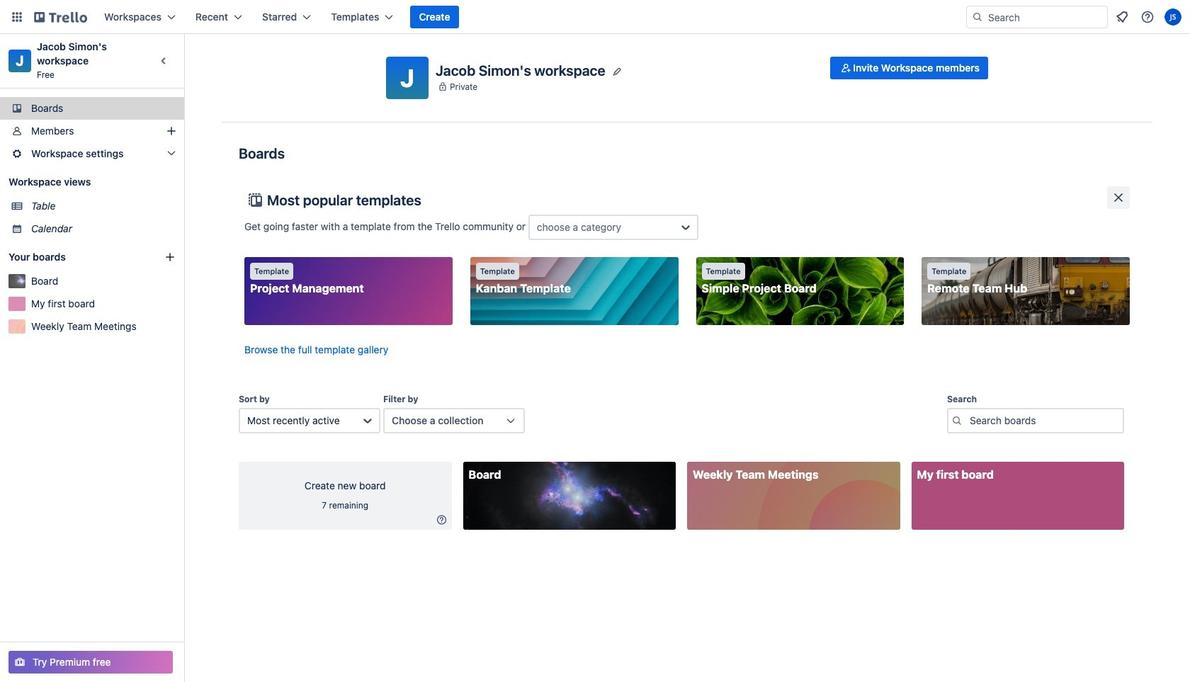 Task type: locate. For each thing, give the bounding box(es) containing it.
workspace navigation collapse icon image
[[155, 51, 174, 71]]

your boards with 3 items element
[[9, 249, 143, 266]]

Search field
[[984, 6, 1108, 28]]

Search boards text field
[[948, 408, 1125, 434]]

jacob simon (jacobsimon16) image
[[1165, 9, 1182, 26]]

open information menu image
[[1141, 10, 1155, 24]]

sm image
[[839, 61, 854, 75], [435, 513, 449, 527]]

1 horizontal spatial sm image
[[839, 61, 854, 75]]

0 horizontal spatial sm image
[[435, 513, 449, 527]]

primary element
[[0, 0, 1191, 34]]

0 vertical spatial sm image
[[839, 61, 854, 75]]

add board image
[[164, 252, 176, 263]]

search image
[[972, 11, 984, 23]]



Task type: vqa. For each thing, say whether or not it's contained in the screenshot.
Add Board image
yes



Task type: describe. For each thing, give the bounding box(es) containing it.
1 vertical spatial sm image
[[435, 513, 449, 527]]

0 notifications image
[[1114, 9, 1131, 26]]

back to home image
[[34, 6, 87, 28]]



